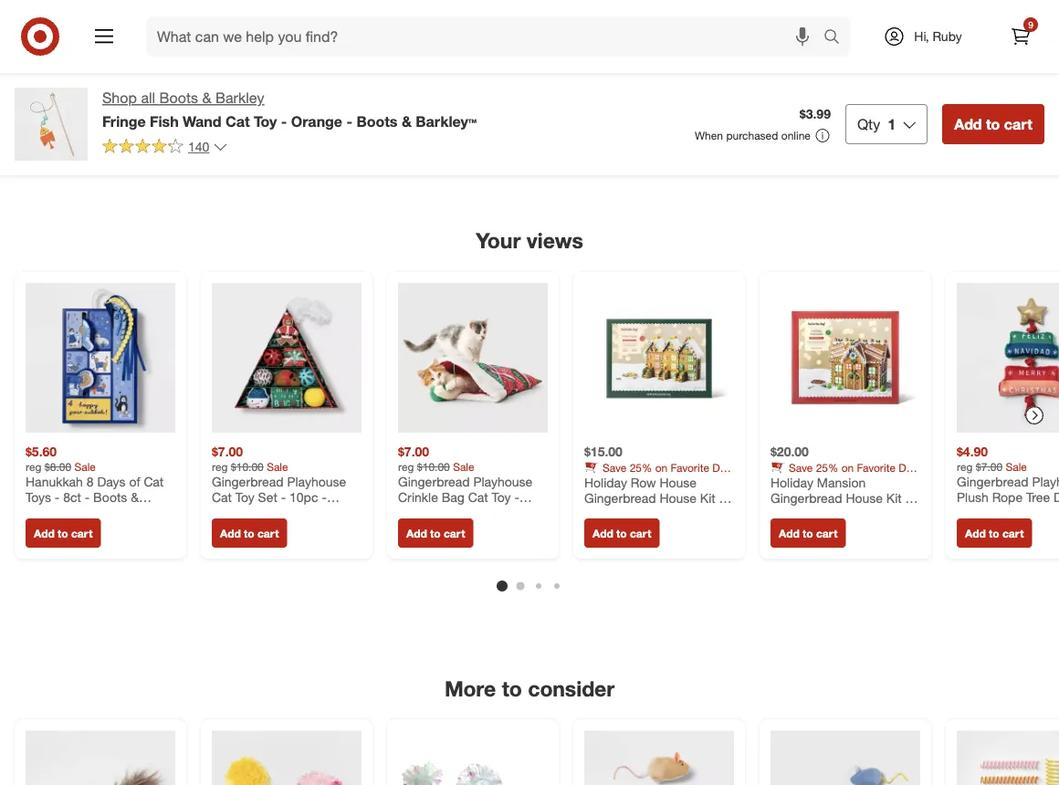 Task type: locate. For each thing, give the bounding box(es) containing it.
playh
[[1032, 473, 1059, 489]]

cat toys
[[151, 136, 207, 154]]

add to cart button for gingerbread playhouse crinkle bag cat toy - wondershop™
[[398, 518, 473, 548]]

1 $10.00 from the left
[[231, 460, 264, 473]]

food
[[702, 136, 735, 154]]

when purchased online
[[695, 129, 811, 142]]

gingerbread inside '$7.00 reg $10.00 sale gingerbread playhouse crinkle bag cat toy - wondershop™'
[[398, 473, 470, 489]]

add to cart button
[[942, 104, 1045, 144], [26, 518, 101, 548], [212, 518, 287, 548], [398, 518, 473, 548], [584, 518, 660, 548], [771, 518, 846, 548], [957, 518, 1032, 548]]

add to cart for gingerbread playh
[[965, 526, 1024, 540]]

add down $4.90 reg $7.00 sale gingerbread playh
[[965, 526, 986, 540]]

house inside holiday mansion gingerbread house kit - 70.88oz - favorite day™
[[846, 490, 883, 506]]

fish
[[150, 112, 179, 130]]

1 save from the left
[[603, 461, 627, 474]]

2 save 25% on favorite day gingerbread from the left
[[771, 461, 918, 488]]

gingerbread inside holiday row house gingerbread house kit - 51.54oz - favorite day™
[[584, 490, 656, 506]]

cart down set
[[257, 526, 279, 540]]

sale up bag
[[453, 460, 474, 473]]

save down the "$20.00"
[[789, 461, 813, 474]]

holiday inside holiday row house gingerbread house kit - 51.54oz - favorite day™
[[584, 474, 627, 490]]

1 save 25% on favorite day gingerbread from the left
[[584, 461, 731, 488]]

toy inside shop all boots & barkley fringe fish wand cat toy - orange - boots & barkley™
[[254, 112, 277, 130]]

day™
[[690, 506, 720, 522], [877, 506, 906, 522]]

add to cart for gingerbread playhouse crinkle bag cat toy - wondershop™
[[406, 526, 465, 540]]

1 reg from the left
[[26, 460, 42, 473]]

add to cart
[[954, 115, 1033, 133], [34, 526, 93, 540], [220, 526, 279, 540], [406, 526, 465, 540], [593, 526, 651, 540], [779, 526, 838, 540], [965, 526, 1024, 540]]

hi,
[[914, 28, 929, 44]]

1 holiday from the left
[[584, 474, 627, 490]]

- right bag
[[514, 489, 519, 505]]

2 on from the left
[[842, 461, 854, 474]]

1 on from the left
[[655, 461, 668, 474]]

reg inside $7.00 reg $10.00 sale gingerbread playhouse cat toy set - 10pc - wondershop™
[[212, 460, 228, 473]]

$7.00 inside $4.90 reg $7.00 sale gingerbread playh
[[976, 460, 1003, 473]]

add right 1
[[954, 115, 982, 133]]

holiday
[[584, 474, 627, 490], [771, 474, 814, 490]]

add down the "crinkle"
[[406, 526, 427, 540]]

boots up fish at left top
[[159, 89, 198, 107]]

your
[[476, 227, 521, 253]]

holiday row house gingerbread house kit - 51.54oz - favorite day™ image
[[584, 283, 734, 433]]

1 horizontal spatial save 25% on favorite day gingerbread
[[771, 461, 918, 488]]

orange
[[291, 112, 342, 130]]

cart
[[1004, 115, 1033, 133], [71, 526, 93, 540], [257, 526, 279, 540], [444, 526, 465, 540], [630, 526, 651, 540], [816, 526, 838, 540], [1003, 526, 1024, 540]]

1 playhouse from the left
[[287, 473, 346, 489]]

$10.00 up set
[[231, 460, 264, 473]]

bag
[[442, 489, 465, 505]]

cat food link
[[659, 125, 751, 165]]

cart for gingerbread playhouse crinkle bag cat toy - wondershop™
[[444, 526, 465, 540]]

1 day from the left
[[713, 461, 731, 474]]

playhouse inside '$7.00 reg $10.00 sale gingerbread playhouse crinkle bag cat toy - wondershop™'
[[473, 473, 533, 489]]

2 wondershop™ from the left
[[398, 505, 478, 521]]

toys inside $5.60 reg $8.00 sale hanukkah 8 days of cat toys - 8ct - boots & barkley™
[[26, 489, 51, 505]]

day for holiday row house gingerbread house kit - 51.54oz - favorite day™
[[713, 461, 731, 474]]

0 horizontal spatial save
[[603, 461, 627, 474]]

favorite inside holiday mansion gingerbread house kit - 70.88oz - favorite day™
[[828, 506, 873, 522]]

$5.60
[[26, 444, 57, 460]]

kit
[[700, 490, 716, 506], [886, 490, 902, 506]]

1 25% from the left
[[630, 461, 652, 474]]

shop
[[102, 89, 137, 107]]

playhouse inside $7.00 reg $10.00 sale gingerbread playhouse cat toy set - 10pc - wondershop™
[[287, 473, 346, 489]]

cat
[[226, 112, 250, 130], [151, 136, 174, 154], [675, 136, 697, 154], [770, 136, 793, 154], [144, 473, 164, 489], [212, 489, 232, 505], [468, 489, 488, 505]]

3 sale from the left
[[453, 460, 474, 473]]

boots right orange
[[356, 112, 398, 130]]

& right days
[[131, 489, 139, 505]]

add to cart for holiday mansion gingerbread house kit - 70.88oz - favorite day™
[[779, 526, 838, 540]]

1 horizontal spatial playhouse
[[473, 473, 533, 489]]

$7.00
[[212, 444, 243, 460], [398, 444, 429, 460], [976, 460, 1003, 473]]

$3.99
[[800, 106, 831, 122]]

2 day™ from the left
[[877, 506, 906, 522]]

cat litter & supplies
[[770, 136, 904, 154]]

add for holiday mansion gingerbread house kit - 70.88oz - favorite day™
[[779, 526, 800, 540]]

add down "51.54oz"
[[593, 526, 613, 540]]

to for gingerbread playhouse cat toy set - 10pc - wondershop™
[[244, 526, 254, 540]]

save 25% on favorite day gingerbread for gingerbread
[[771, 461, 918, 488]]

sale up set
[[267, 460, 288, 473]]

1 horizontal spatial save
[[789, 461, 813, 474]]

& inside 'link'
[[834, 136, 843, 154]]

1 wondershop™ from the left
[[212, 505, 291, 521]]

holiday down $15.00
[[584, 474, 627, 490]]

$7.00 reg $10.00 sale gingerbread playhouse crinkle bag cat toy - wondershop™
[[398, 444, 533, 521]]

to for holiday mansion gingerbread house kit - 70.88oz - favorite day™
[[803, 526, 813, 540]]

2 save from the left
[[789, 461, 813, 474]]

- right set
[[281, 489, 286, 505]]

- right 10pc
[[322, 489, 327, 505]]

2 vertical spatial boots
[[93, 489, 127, 505]]

toy for barkley
[[254, 112, 277, 130]]

day™ inside holiday mansion gingerbread house kit - 70.88oz - favorite day™
[[877, 506, 906, 522]]

boots for $5.60 reg $8.00 sale hanukkah 8 days of cat toys - 8ct - boots & barkley™
[[93, 489, 127, 505]]

playhouse right set
[[287, 473, 346, 489]]

cart for holiday mansion gingerbread house kit - 70.88oz - favorite day™
[[816, 526, 838, 540]]

save for $20.00
[[789, 461, 813, 474]]

0 horizontal spatial toys
[[26, 489, 51, 505]]

favorite
[[671, 461, 709, 474], [857, 461, 896, 474], [642, 506, 687, 522], [828, 506, 873, 522]]

reg up the "crinkle"
[[398, 460, 414, 473]]

kit inside holiday row house gingerbread house kit - 51.54oz - favorite day™
[[700, 490, 716, 506]]

wondershop™
[[212, 505, 291, 521], [398, 505, 478, 521]]

holiday for holiday row house gingerbread house kit - 51.54oz - favorite day™
[[584, 474, 627, 490]]

reg left $8.00
[[26, 460, 42, 473]]

reg for gingerbread playhouse crinkle bag cat toy - wondershop™
[[398, 460, 414, 473]]

$7.00 reg $10.00 sale gingerbread playhouse cat toy set - 10pc - wondershop™
[[212, 444, 346, 521]]

cart down holiday mansion gingerbread house kit - 70.88oz - favorite day™
[[816, 526, 838, 540]]

when
[[695, 129, 723, 142]]

day right the row
[[713, 461, 731, 474]]

holiday row house gingerbread house kit - 51.54oz - favorite day™
[[584, 474, 724, 522]]

0 horizontal spatial save 25% on favorite day gingerbread
[[584, 461, 731, 488]]

0 horizontal spatial kit
[[700, 490, 716, 506]]

save 25% on favorite day gingerbread down the "$20.00"
[[771, 461, 918, 488]]

save down $15.00
[[603, 461, 627, 474]]

reg inside $5.60 reg $8.00 sale hanukkah 8 days of cat toys - 8ct - boots & barkley™
[[26, 460, 42, 473]]

2 $10.00 from the left
[[417, 460, 450, 473]]

1 horizontal spatial holiday
[[771, 474, 814, 490]]

flying squirrel cat toy - boots & barkley™ image
[[26, 731, 175, 785]]

toy left set
[[235, 489, 255, 505]]

$7.00 for gingerbread playhouse crinkle bag cat toy - wondershop™
[[398, 444, 429, 460]]

hi, ruby
[[914, 28, 962, 44]]

pounce & chase mylar crinkle balls cat toys - 4pk - boots & barkley™ image
[[398, 731, 548, 785]]

gingerbread inside holiday mansion gingerbread house kit - 70.88oz - favorite day™
[[771, 490, 842, 506]]

cat inside shop all boots & barkley fringe fish wand cat toy - orange - boots & barkley™
[[226, 112, 250, 130]]

25%
[[630, 461, 652, 474], [816, 461, 839, 474]]

$8.00
[[45, 460, 71, 473]]

sale inside $7.00 reg $10.00 sale gingerbread playhouse cat toy set - 10pc - wondershop™
[[267, 460, 288, 473]]

gingerbread playhouse plush rope tree dog toy - wondershop™ image
[[957, 283, 1059, 433]]

reg inside $4.90 reg $7.00 sale gingerbread playh
[[957, 460, 973, 473]]

2 kit from the left
[[886, 490, 902, 506]]

to for gingerbread playhouse crinkle bag cat toy - wondershop™
[[430, 526, 441, 540]]

1 horizontal spatial toys
[[178, 136, 207, 154]]

& right litter
[[834, 136, 843, 154]]

sale inside $5.60 reg $8.00 sale hanukkah 8 days of cat toys - 8ct - boots & barkley™
[[74, 460, 96, 473]]

search button
[[815, 16, 859, 60]]

2 sale from the left
[[267, 460, 288, 473]]

add for gingerbread playhouse cat toy set - 10pc - wondershop™
[[220, 526, 241, 540]]

day
[[713, 461, 731, 474], [899, 461, 918, 474]]

save 25% on favorite day gingerbread
[[584, 461, 731, 488], [771, 461, 918, 488]]

boots
[[159, 89, 198, 107], [356, 112, 398, 130], [93, 489, 127, 505]]

0 horizontal spatial on
[[655, 461, 668, 474]]

save
[[603, 461, 627, 474], [789, 461, 813, 474]]

barkley™ for $5.60 reg $8.00 sale hanukkah 8 days of cat toys - 8ct - boots & barkley™
[[26, 505, 76, 521]]

barkley™ inside shop all boots & barkley fringe fish wand cat toy - orange - boots & barkley™
[[416, 112, 477, 130]]

supplies
[[848, 136, 904, 154]]

ruby
[[933, 28, 962, 44]]

0 horizontal spatial barkley™
[[26, 505, 76, 521]]

row
[[631, 474, 656, 490]]

favorite inside holiday row house gingerbread house kit - 51.54oz - favorite day™
[[642, 506, 687, 522]]

sale inside '$7.00 reg $10.00 sale gingerbread playhouse crinkle bag cat toy - wondershop™'
[[453, 460, 474, 473]]

playhouse right bag
[[473, 473, 533, 489]]

8ct
[[63, 489, 81, 505]]

reg inside '$7.00 reg $10.00 sale gingerbread playhouse crinkle bag cat toy - wondershop™'
[[398, 460, 414, 473]]

on
[[655, 461, 668, 474], [842, 461, 854, 474]]

playhouse
[[287, 473, 346, 489], [473, 473, 533, 489]]

1 vertical spatial barkley™
[[26, 505, 76, 521]]

image of fringe fish wand cat toy - orange - boots & barkley™ image
[[15, 88, 88, 161]]

toy right bag
[[492, 489, 511, 505]]

cart down bag
[[444, 526, 465, 540]]

0 vertical spatial boots
[[159, 89, 198, 107]]

0 horizontal spatial playhouse
[[287, 473, 346, 489]]

boots inside $5.60 reg $8.00 sale hanukkah 8 days of cat toys - 8ct - boots & barkley™
[[93, 489, 127, 505]]

1 vertical spatial boots
[[356, 112, 398, 130]]

$7.00 inside $7.00 reg $10.00 sale gingerbread playhouse cat toy set - 10pc - wondershop™
[[212, 444, 243, 460]]

0 horizontal spatial $7.00
[[212, 444, 243, 460]]

$10.00
[[231, 460, 264, 473], [417, 460, 450, 473]]

save 25% on favorite day gingerbread down $15.00
[[584, 461, 731, 488]]

$10.00 inside $7.00 reg $10.00 sale gingerbread playhouse cat toy set - 10pc - wondershop™
[[231, 460, 264, 473]]

2 reg from the left
[[212, 460, 228, 473]]

cat down barkley on the top left of page
[[226, 112, 250, 130]]

add down $7.00 reg $10.00 sale gingerbread playhouse cat toy set - 10pc - wondershop™
[[220, 526, 241, 540]]

3 reg from the left
[[398, 460, 414, 473]]

cat left set
[[212, 489, 232, 505]]

toy
[[254, 112, 277, 130], [235, 489, 255, 505], [492, 489, 511, 505]]

qty
[[857, 115, 880, 133]]

$7.00 for gingerbread playhouse cat toy set - 10pc - wondershop™
[[212, 444, 243, 460]]

gingerbread inside $7.00 reg $10.00 sale gingerbread playhouse cat toy set - 10pc - wondershop™
[[212, 473, 284, 489]]

2 25% from the left
[[816, 461, 839, 474]]

kit right the row
[[700, 490, 716, 506]]

holiday inside holiday mansion gingerbread house kit - 70.88oz - favorite day™
[[771, 474, 814, 490]]

1 horizontal spatial day
[[899, 461, 918, 474]]

mouse cat toy set - 3pk - boots & barkley™ image
[[584, 731, 734, 785]]

holiday down the "$20.00"
[[771, 474, 814, 490]]

add down hanukkah
[[34, 526, 55, 540]]

toys
[[178, 136, 207, 154], [26, 489, 51, 505]]

save for $15.00
[[603, 461, 627, 474]]

1 horizontal spatial day™
[[877, 506, 906, 522]]

add to cart for holiday row house gingerbread house kit - 51.54oz - favorite day™
[[593, 526, 651, 540]]

1 sale from the left
[[74, 460, 96, 473]]

gingerbread
[[212, 473, 284, 489], [398, 473, 470, 489], [957, 473, 1029, 489], [584, 474, 646, 488], [771, 474, 832, 488], [584, 490, 656, 506], [771, 490, 842, 506]]

1 horizontal spatial wondershop™
[[398, 505, 478, 521]]

add
[[954, 115, 982, 133], [34, 526, 55, 540], [220, 526, 241, 540], [406, 526, 427, 540], [593, 526, 613, 540], [779, 526, 800, 540], [965, 526, 986, 540]]

0 horizontal spatial wondershop™
[[212, 505, 291, 521]]

barkley™
[[416, 112, 477, 130], [26, 505, 76, 521]]

toy down barkley on the top left of page
[[254, 112, 277, 130]]

add down 70.88oz
[[779, 526, 800, 540]]

- right mansion
[[905, 490, 910, 506]]

2 holiday from the left
[[771, 474, 814, 490]]

1 horizontal spatial on
[[842, 461, 854, 474]]

$7.00 inside '$7.00 reg $10.00 sale gingerbread playhouse crinkle bag cat toy - wondershop™'
[[398, 444, 429, 460]]

4 reg from the left
[[957, 460, 973, 473]]

springs multicolored cat toy - 10ct - boots & barkley™ image
[[957, 731, 1059, 785]]

toys down wand
[[178, 136, 207, 154]]

&
[[202, 89, 211, 107], [402, 112, 412, 130], [834, 136, 843, 154], [131, 489, 139, 505]]

day right mansion
[[899, 461, 918, 474]]

cat right bag
[[468, 489, 488, 505]]

reg
[[26, 460, 42, 473], [212, 460, 228, 473], [398, 460, 414, 473], [957, 460, 973, 473]]

reg right of
[[212, 460, 228, 473]]

1 kit from the left
[[700, 490, 716, 506]]

1 horizontal spatial barkley™
[[416, 112, 477, 130]]

1 vertical spatial toys
[[26, 489, 51, 505]]

0 vertical spatial barkley™
[[416, 112, 477, 130]]

to
[[986, 115, 1000, 133], [58, 526, 68, 540], [244, 526, 254, 540], [430, 526, 441, 540], [616, 526, 627, 540], [803, 526, 813, 540], [989, 526, 999, 540], [502, 676, 522, 701]]

1 horizontal spatial $10.00
[[417, 460, 450, 473]]

days
[[97, 473, 126, 489]]

& inside $5.60 reg $8.00 sale hanukkah 8 days of cat toys - 8ct - boots & barkley™
[[131, 489, 139, 505]]

your views
[[476, 227, 583, 253]]

2 horizontal spatial $7.00
[[976, 460, 1003, 473]]

- right 8ct
[[85, 489, 90, 505]]

barkley™ inside $5.60 reg $8.00 sale hanukkah 8 days of cat toys - 8ct - boots & barkley™
[[26, 505, 76, 521]]

cart down holiday row house gingerbread house kit - 51.54oz - favorite day™ in the bottom right of the page
[[630, 526, 651, 540]]

1
[[888, 115, 896, 133]]

cat litter & supplies link
[[754, 125, 920, 165]]

cat right of
[[144, 473, 164, 489]]

toy inside '$7.00 reg $10.00 sale gingerbread playhouse crinkle bag cat toy - wondershop™'
[[492, 489, 511, 505]]

2 day from the left
[[899, 461, 918, 474]]

sale right $8.00
[[74, 460, 96, 473]]

0 horizontal spatial boots
[[93, 489, 127, 505]]

4 sale from the left
[[1006, 460, 1027, 473]]

toys left 8ct
[[26, 489, 51, 505]]

sale inside $4.90 reg $7.00 sale gingerbread playh
[[1006, 460, 1027, 473]]

0 horizontal spatial $10.00
[[231, 460, 264, 473]]

0 horizontal spatial 25%
[[630, 461, 652, 474]]

sale
[[74, 460, 96, 473], [267, 460, 288, 473], [453, 460, 474, 473], [1006, 460, 1027, 473]]

boots left of
[[93, 489, 127, 505]]

1 horizontal spatial 25%
[[816, 461, 839, 474]]

$10.00 inside '$7.00 reg $10.00 sale gingerbread playhouse crinkle bag cat toy - wondershop™'
[[417, 460, 450, 473]]

boots for shop all boots & barkley fringe fish wand cat toy - orange - boots & barkley™
[[356, 112, 398, 130]]

2 playhouse from the left
[[473, 473, 533, 489]]

kit right mansion
[[886, 490, 902, 506]]

online
[[781, 129, 811, 142]]

0 horizontal spatial day
[[713, 461, 731, 474]]

cart down $4.90 reg $7.00 sale gingerbread playh
[[1003, 526, 1024, 540]]

0 horizontal spatial holiday
[[584, 474, 627, 490]]

1 day™ from the left
[[690, 506, 720, 522]]

wand
[[183, 112, 222, 130]]

-
[[281, 112, 287, 130], [346, 112, 352, 130], [55, 489, 60, 505], [85, 489, 90, 505], [281, 489, 286, 505], [322, 489, 327, 505], [514, 489, 519, 505], [719, 490, 724, 506], [905, 490, 910, 506], [633, 506, 638, 522], [819, 506, 824, 522]]

$10.00 up the "crinkle"
[[417, 460, 450, 473]]

1 horizontal spatial $7.00
[[398, 444, 429, 460]]

2 horizontal spatial boots
[[356, 112, 398, 130]]

add for holiday row house gingerbread house kit - 51.54oz - favorite day™
[[593, 526, 613, 540]]

fringe
[[102, 112, 146, 130]]

& right orange
[[402, 112, 412, 130]]

- left orange
[[281, 112, 287, 130]]

add to cart button for holiday row house gingerbread house kit - 51.54oz - favorite day™
[[584, 518, 660, 548]]

0 horizontal spatial day™
[[690, 506, 720, 522]]

toy inside $7.00 reg $10.00 sale gingerbread playhouse cat toy set - 10pc - wondershop™
[[235, 489, 255, 505]]

reg left playh
[[957, 460, 973, 473]]

sale for toy
[[453, 460, 474, 473]]

cart down 8ct
[[71, 526, 93, 540]]

cat left litter
[[770, 136, 793, 154]]

to for gingerbread playh
[[989, 526, 999, 540]]

0 vertical spatial toys
[[178, 136, 207, 154]]

house
[[660, 474, 697, 490], [660, 490, 697, 506], [846, 490, 883, 506]]

1 horizontal spatial kit
[[886, 490, 902, 506]]

sale for -
[[267, 460, 288, 473]]

sale left playh
[[1006, 460, 1027, 473]]

$5.60 reg $8.00 sale hanukkah 8 days of cat toys - 8ct - boots & barkley™
[[26, 444, 164, 521]]

to for holiday row house gingerbread house kit - 51.54oz - favorite day™
[[616, 526, 627, 540]]



Task type: describe. For each thing, give the bounding box(es) containing it.
on for row
[[655, 461, 668, 474]]

qty 1
[[857, 115, 896, 133]]

140
[[188, 139, 209, 155]]

25% for mansion
[[816, 461, 839, 474]]

holiday mansion gingerbread house kit - 70.88oz - favorite day™
[[771, 474, 910, 522]]

cart for holiday row house gingerbread house kit - 51.54oz - favorite day™
[[630, 526, 651, 540]]

holiday mansion gingerbread house kit - 70.88oz - favorite day™ image
[[771, 283, 920, 433]]

hanukkah mice toys for cat - 4ct - boots & barkley™ image
[[771, 731, 920, 785]]

gingerbread inside $4.90 reg $7.00 sale gingerbread playh
[[957, 473, 1029, 489]]

8
[[87, 473, 94, 489]]

holiday for holiday mansion gingerbread house kit - 70.88oz - favorite day™
[[771, 474, 814, 490]]

$10.00 for toy
[[231, 460, 264, 473]]

$4.90
[[957, 444, 988, 460]]

furry poms cat toy - 3pk - boots & barkley™ image
[[212, 731, 362, 785]]

mansion
[[817, 474, 866, 490]]

views
[[527, 227, 583, 253]]

save 25% on favorite day gingerbread for house
[[584, 461, 731, 488]]

cat inside $5.60 reg $8.00 sale hanukkah 8 days of cat toys - 8ct - boots & barkley™
[[144, 473, 164, 489]]

- left 8ct
[[55, 489, 60, 505]]

cat food
[[675, 136, 735, 154]]

What can we help you find? suggestions appear below search field
[[146, 16, 828, 57]]

51.54oz
[[584, 506, 630, 522]]

more
[[445, 676, 496, 701]]

add to cart button for holiday mansion gingerbread house kit - 70.88oz - favorite day™
[[771, 518, 846, 548]]

& up wand
[[202, 89, 211, 107]]

add for gingerbread playh
[[965, 526, 986, 540]]

barkley™ for shop all boots & barkley fringe fish wand cat toy - orange - boots & barkley™
[[416, 112, 477, 130]]

- inside '$7.00 reg $10.00 sale gingerbread playhouse crinkle bag cat toy - wondershop™'
[[514, 489, 519, 505]]

cat inside '$7.00 reg $10.00 sale gingerbread playhouse crinkle bag cat toy - wondershop™'
[[468, 489, 488, 505]]

consider
[[528, 676, 615, 701]]

litter
[[797, 136, 830, 154]]

barkley
[[215, 89, 264, 107]]

day™ inside holiday row house gingerbread house kit - 51.54oz - favorite day™
[[690, 506, 720, 522]]

crinkle
[[398, 489, 438, 505]]

cat toys link
[[136, 125, 223, 165]]

on for mansion
[[842, 461, 854, 474]]

$10.00 for bag
[[417, 460, 450, 473]]

$4.90 reg $7.00 sale gingerbread playh
[[957, 444, 1059, 521]]

cat inside $7.00 reg $10.00 sale gingerbread playhouse cat toy set - 10pc - wondershop™
[[212, 489, 232, 505]]

$15.00
[[584, 444, 623, 460]]

gingerbread playhouse cat toy set - 10pc - wondershop™ image
[[212, 283, 362, 433]]

reg for hanukkah 8 days of cat toys - 8ct - boots & barkley™
[[26, 460, 42, 473]]

toy for gingerbread
[[492, 489, 511, 505]]

sale for toys
[[74, 460, 96, 473]]

add to cart for gingerbread playhouse cat toy set - 10pc - wondershop™
[[220, 526, 279, 540]]

- left 70.88oz
[[719, 490, 724, 506]]

- right "51.54oz"
[[633, 506, 638, 522]]

cart for gingerbread playh
[[1003, 526, 1024, 540]]

set
[[258, 489, 277, 505]]

hanukkah
[[26, 473, 83, 489]]

cart for hanukkah 8 days of cat toys - 8ct - boots & barkley™
[[71, 526, 93, 540]]

shop all boots & barkley fringe fish wand cat toy - orange - boots & barkley™
[[102, 89, 477, 130]]

gingerbread playhouse crinkle bag cat toy - wondershop™ image
[[398, 283, 548, 433]]

add to cart button for gingerbread playh
[[957, 518, 1032, 548]]

reg for gingerbread playh
[[957, 460, 973, 473]]

purchased
[[726, 129, 778, 142]]

day for holiday mansion gingerbread house kit - 70.88oz - favorite day™
[[899, 461, 918, 474]]

cat left 'food' at the top right
[[675, 136, 697, 154]]

wondershop™ inside '$7.00 reg $10.00 sale gingerbread playhouse crinkle bag cat toy - wondershop™'
[[398, 505, 478, 521]]

cat inside 'link'
[[770, 136, 793, 154]]

add for hanukkah 8 days of cat toys - 8ct - boots & barkley™
[[34, 526, 55, 540]]

hanukkah 8 days of cat toys - 8ct - boots & barkley™ image
[[26, 283, 175, 433]]

25% for row
[[630, 461, 652, 474]]

add to cart button for gingerbread playhouse cat toy set - 10pc - wondershop™
[[212, 518, 287, 548]]

to for hanukkah 8 days of cat toys - 8ct - boots & barkley™
[[58, 526, 68, 540]]

reg for gingerbread playhouse cat toy set - 10pc - wondershop™
[[212, 460, 228, 473]]

cat down fish at left top
[[151, 136, 174, 154]]

more to consider
[[445, 676, 615, 701]]

of
[[129, 473, 140, 489]]

cart for gingerbread playhouse cat toy set - 10pc - wondershop™
[[257, 526, 279, 540]]

140 link
[[102, 138, 228, 159]]

9 link
[[1001, 16, 1041, 57]]

$20.00
[[771, 444, 809, 460]]

- right orange
[[346, 112, 352, 130]]

- right 70.88oz
[[819, 506, 824, 522]]

search
[[815, 29, 859, 47]]

playhouse for 10pc
[[287, 473, 346, 489]]

70.88oz
[[771, 506, 816, 522]]

wondershop™ inside $7.00 reg $10.00 sale gingerbread playhouse cat toy set - 10pc - wondershop™
[[212, 505, 291, 521]]

playhouse for -
[[473, 473, 533, 489]]

cart down 9 link
[[1004, 115, 1033, 133]]

9
[[1028, 19, 1033, 30]]

10pc
[[289, 489, 318, 505]]

kit inside holiday mansion gingerbread house kit - 70.88oz - favorite day™
[[886, 490, 902, 506]]

add to cart button for hanukkah 8 days of cat toys - 8ct - boots & barkley™
[[26, 518, 101, 548]]

all
[[141, 89, 155, 107]]

add to cart for hanukkah 8 days of cat toys - 8ct - boots & barkley™
[[34, 526, 93, 540]]

1 horizontal spatial boots
[[159, 89, 198, 107]]

add for gingerbread playhouse crinkle bag cat toy - wondershop™
[[406, 526, 427, 540]]



Task type: vqa. For each thing, say whether or not it's contained in the screenshot.
topmost hours
no



